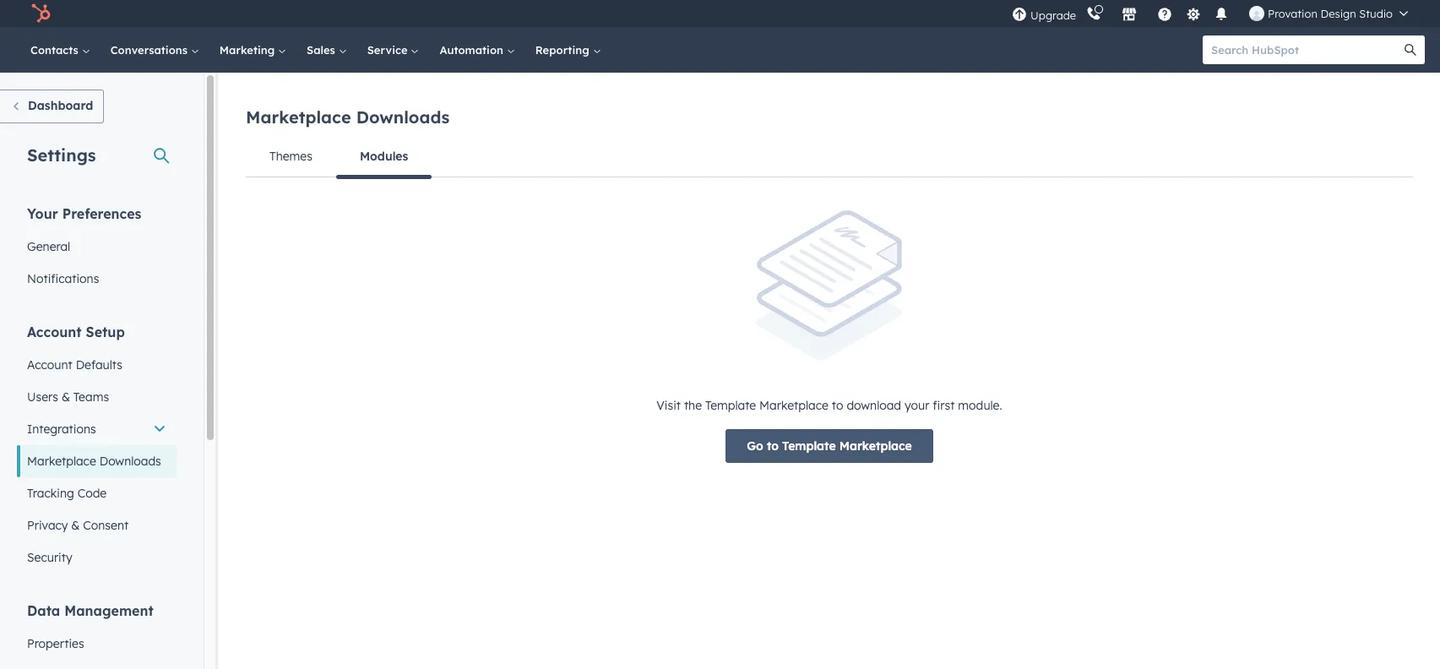 Task type: describe. For each thing, give the bounding box(es) containing it.
modules
[[360, 149, 408, 164]]

notifications button
[[1207, 0, 1236, 27]]

hubspot image
[[30, 3, 51, 24]]

visit
[[657, 397, 681, 413]]

help image
[[1157, 8, 1173, 23]]

your
[[27, 205, 58, 222]]

privacy & consent
[[27, 518, 129, 533]]

themes
[[269, 149, 312, 164]]

navigation containing themes
[[246, 136, 1413, 179]]

account for account defaults
[[27, 357, 72, 373]]

provation design studio button
[[1239, 0, 1418, 27]]

sales
[[307, 43, 339, 57]]

reporting link
[[525, 27, 611, 73]]

consent
[[83, 518, 129, 533]]

notifications link
[[17, 263, 177, 295]]

service
[[367, 43, 411, 57]]

automation
[[440, 43, 507, 57]]

security
[[27, 550, 72, 565]]

code
[[77, 486, 107, 501]]

the
[[684, 397, 702, 413]]

marketplace inside account setup element
[[27, 454, 96, 469]]

1 vertical spatial to
[[767, 438, 779, 453]]

conversations link
[[100, 27, 209, 73]]

notifications image
[[1214, 8, 1229, 23]]

users & teams
[[27, 389, 109, 405]]

visit the template marketplace to download your first module.
[[657, 397, 1003, 413]]

users
[[27, 389, 58, 405]]

settings
[[27, 144, 96, 166]]

reporting
[[535, 43, 593, 57]]

themes link
[[246, 136, 336, 177]]

account defaults
[[27, 357, 122, 373]]

0 vertical spatial downloads
[[356, 106, 450, 128]]

design
[[1321, 7, 1357, 20]]

tracking code
[[27, 486, 107, 501]]

modules link
[[336, 136, 432, 179]]

data management element
[[17, 602, 177, 669]]

alert containing visit the template marketplace to download your first module.
[[246, 210, 1413, 463]]

settings link
[[1183, 5, 1204, 22]]

contacts
[[30, 43, 82, 57]]

Search HubSpot search field
[[1203, 35, 1410, 64]]

marketplace up go to template marketplace
[[760, 397, 829, 413]]

settings image
[[1186, 7, 1201, 22]]

your preferences element
[[17, 204, 177, 295]]

marketplaces image
[[1122, 8, 1137, 23]]

teams
[[73, 389, 109, 405]]

contacts link
[[20, 27, 100, 73]]

marketplaces button
[[1112, 0, 1147, 27]]

marketplace downloads inside account setup element
[[27, 454, 161, 469]]

account setup
[[27, 324, 125, 340]]

general link
[[17, 231, 177, 263]]

help button
[[1151, 0, 1179, 27]]

integrations button
[[17, 413, 177, 445]]

first
[[933, 397, 955, 413]]



Task type: locate. For each thing, give the bounding box(es) containing it.
studio
[[1360, 7, 1393, 20]]

template for the
[[705, 397, 756, 413]]

upgrade image
[[1012, 7, 1027, 22]]

1 horizontal spatial downloads
[[356, 106, 450, 128]]

conversations
[[110, 43, 191, 57]]

1 horizontal spatial to
[[832, 397, 844, 413]]

alert
[[246, 210, 1413, 463]]

privacy
[[27, 518, 68, 533]]

calling icon image
[[1087, 7, 1102, 22]]

marketplace downloads up code
[[27, 454, 161, 469]]

marketing
[[219, 43, 278, 57]]

& inside 'link'
[[71, 518, 80, 533]]

go to template marketplace
[[747, 438, 912, 453]]

tracking code link
[[17, 477, 177, 509]]

integrations
[[27, 422, 96, 437]]

to left download
[[832, 397, 844, 413]]

downloads down integrations button
[[99, 454, 161, 469]]

account up account defaults
[[27, 324, 82, 340]]

account defaults link
[[17, 349, 177, 381]]

download
[[847, 397, 901, 413]]

1 horizontal spatial &
[[71, 518, 80, 533]]

1 vertical spatial marketplace downloads
[[27, 454, 161, 469]]

defaults
[[76, 357, 122, 373]]

go to template marketplace link
[[726, 429, 933, 463]]

properties
[[27, 636, 84, 651]]

notifications
[[27, 271, 99, 286]]

preferences
[[62, 205, 141, 222]]

marketplace up themes link
[[246, 106, 351, 128]]

general
[[27, 239, 70, 254]]

0 vertical spatial to
[[832, 397, 844, 413]]

automation link
[[430, 27, 525, 73]]

to
[[832, 397, 844, 413], [767, 438, 779, 453]]

downloads
[[356, 106, 450, 128], [99, 454, 161, 469]]

calling icon button
[[1080, 3, 1108, 24]]

tracking
[[27, 486, 74, 501]]

account setup element
[[17, 323, 177, 574]]

management
[[64, 602, 154, 619]]

go
[[747, 438, 764, 453]]

marketplace down download
[[840, 438, 912, 453]]

& right users
[[62, 389, 70, 405]]

2 account from the top
[[27, 357, 72, 373]]

template
[[705, 397, 756, 413], [782, 438, 836, 453]]

data
[[27, 602, 60, 619]]

template down visit the template marketplace to download your first module.
[[782, 438, 836, 453]]

0 horizontal spatial &
[[62, 389, 70, 405]]

& for privacy
[[71, 518, 80, 533]]

1 vertical spatial account
[[27, 357, 72, 373]]

marketplace down 'integrations'
[[27, 454, 96, 469]]

dashboard
[[28, 98, 93, 113]]

1 horizontal spatial template
[[782, 438, 836, 453]]

0 horizontal spatial downloads
[[99, 454, 161, 469]]

marketplace downloads link
[[17, 445, 177, 477]]

your preferences
[[27, 205, 141, 222]]

template right the
[[705, 397, 756, 413]]

1 vertical spatial downloads
[[99, 454, 161, 469]]

downloads up 'modules' on the left
[[356, 106, 450, 128]]

module.
[[958, 397, 1003, 413]]

navigation
[[246, 136, 1413, 179]]

0 horizontal spatial to
[[767, 438, 779, 453]]

properties link
[[17, 628, 177, 660]]

account for account setup
[[27, 324, 82, 340]]

0 horizontal spatial marketplace downloads
[[27, 454, 161, 469]]

1 account from the top
[[27, 324, 82, 340]]

service link
[[357, 27, 430, 73]]

search button
[[1396, 35, 1425, 64]]

0 vertical spatial account
[[27, 324, 82, 340]]

security link
[[17, 542, 177, 574]]

james peterson image
[[1250, 6, 1265, 21]]

privacy & consent link
[[17, 509, 177, 542]]

downloads inside account setup element
[[99, 454, 161, 469]]

marketplace downloads up 'modules' on the left
[[246, 106, 450, 128]]

&
[[62, 389, 70, 405], [71, 518, 80, 533]]

0 horizontal spatial template
[[705, 397, 756, 413]]

sales link
[[297, 27, 357, 73]]

account up users
[[27, 357, 72, 373]]

1 vertical spatial &
[[71, 518, 80, 533]]

1 horizontal spatial marketplace downloads
[[246, 106, 450, 128]]

upgrade
[[1031, 8, 1076, 22]]

marketplace
[[246, 106, 351, 128], [760, 397, 829, 413], [840, 438, 912, 453], [27, 454, 96, 469]]

hubspot link
[[20, 3, 63, 24]]

account
[[27, 324, 82, 340], [27, 357, 72, 373]]

data management
[[27, 602, 154, 619]]

provation design studio
[[1268, 7, 1393, 20]]

& for users
[[62, 389, 70, 405]]

dashboard link
[[0, 90, 104, 123]]

setup
[[86, 324, 125, 340]]

marketing link
[[209, 27, 297, 73]]

& right privacy
[[71, 518, 80, 533]]

marketplace downloads
[[246, 106, 450, 128], [27, 454, 161, 469]]

search image
[[1405, 44, 1417, 56]]

users & teams link
[[17, 381, 177, 413]]

your
[[905, 397, 930, 413]]

to right go
[[767, 438, 779, 453]]

0 vertical spatial template
[[705, 397, 756, 413]]

template for to
[[782, 438, 836, 453]]

menu
[[1010, 0, 1420, 27]]

0 vertical spatial marketplace downloads
[[246, 106, 450, 128]]

menu containing provation design studio
[[1010, 0, 1420, 27]]

provation
[[1268, 7, 1318, 20]]

1 vertical spatial template
[[782, 438, 836, 453]]

0 vertical spatial &
[[62, 389, 70, 405]]



Task type: vqa. For each thing, say whether or not it's contained in the screenshot.
first MM/DD/YYYY "text box" from the left
no



